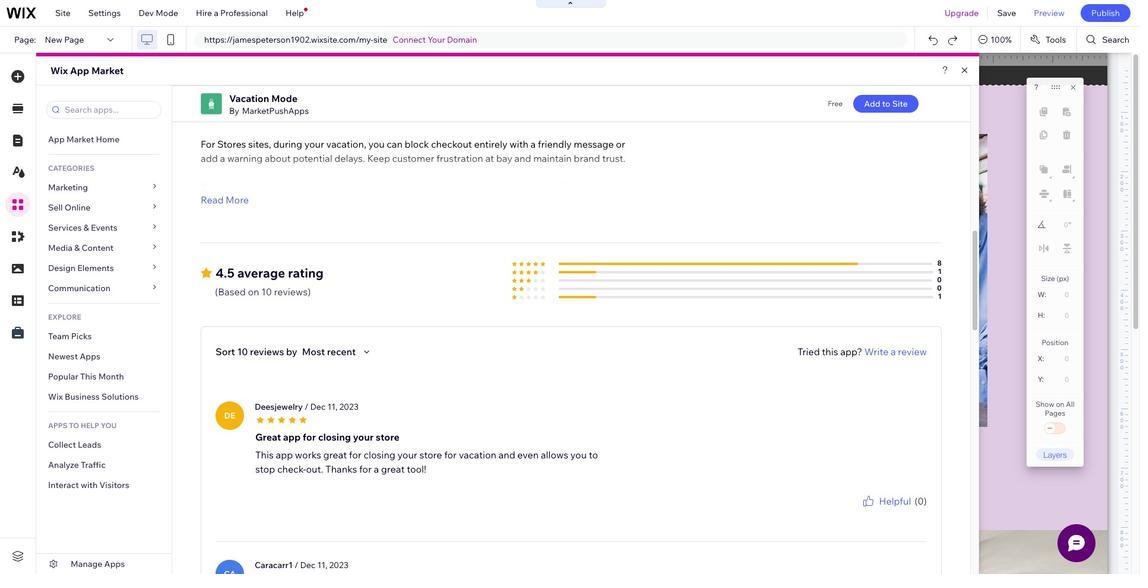 Task type: vqa. For each thing, say whether or not it's contained in the screenshot.
Navigation
no



Task type: locate. For each thing, give the bounding box(es) containing it.
1 vertical spatial about
[[265, 152, 291, 164]]

& left events
[[84, 223, 89, 233]]

pages
[[234, 195, 261, 207]]

a inside great app for closing your store this app works great for closing your store for vacation and even allows you to stop check-out.  thanks for a great tool!
[[374, 464, 379, 475]]

1 vertical spatial site
[[307, 181, 323, 193]]

dev
[[139, 8, 154, 18]]

personalized
[[501, 95, 558, 107]]

add to site
[[864, 99, 908, 109]]

app right great
[[283, 432, 301, 443]]

tools button
[[1021, 27, 1077, 53]]

1 vertical spatial remains
[[325, 181, 360, 193]]

0 vertical spatial wix
[[50, 65, 68, 77]]

0 vertical spatial 11,
[[328, 402, 337, 413]]

you down plan
[[201, 252, 217, 264]]

0 vertical spatial site
[[373, 34, 387, 45]]

0 vertical spatial closing
[[318, 432, 351, 443]]

market up search apps... field
[[91, 65, 124, 77]]

crawlers
[[468, 181, 505, 193]]

1 vertical spatial this
[[255, 449, 274, 461]]

slows
[[414, 95, 438, 107]]

about down "during"
[[265, 152, 291, 164]]

1 horizontal spatial app
[[70, 65, 89, 77]]

0 horizontal spatial or
[[361, 95, 370, 107]]

away
[[337, 95, 359, 107]]

1 horizontal spatial great
[[381, 464, 405, 475]]

apps
[[80, 352, 100, 362], [104, 559, 125, 570]]

11, right caracarr1
[[317, 560, 327, 571]]

site inside button
[[892, 99, 908, 109]]

w:
[[1038, 291, 1047, 299]]

can up keep
[[387, 138, 403, 150]]

0 horizontal spatial brand
[[258, 110, 284, 122]]

remains down delays.
[[325, 181, 360, 193]]

remains down the website at the left
[[462, 53, 497, 65]]

wix down popular
[[48, 392, 63, 403]]

1 vertical spatial 11,
[[317, 560, 327, 571]]

0 horizontal spatial site
[[55, 8, 71, 18]]

market inside sidebar element
[[66, 134, 94, 145]]

2 vertical spatial can
[[219, 252, 235, 264]]

apps inside newest apps link
[[80, 352, 100, 362]]

not
[[572, 181, 587, 193]]

mode up marketpushapps
[[271, 93, 297, 105]]

app inside app market home link
[[48, 134, 65, 145]]

1 horizontal spatial of
[[246, 38, 255, 50]]

store
[[376, 432, 400, 443], [419, 449, 442, 461]]

1 vertical spatial market
[[66, 134, 94, 145]]

tried
[[798, 346, 820, 358]]

popular this month link
[[36, 367, 172, 387]]

with up bay
[[510, 138, 528, 150]]

your up whether
[[293, 81, 313, 93]]

to
[[403, 38, 412, 50], [882, 99, 890, 109], [393, 181, 402, 193], [589, 449, 598, 461]]

apps right manage at bottom left
[[104, 559, 125, 570]]

0 vertical spatial /
[[305, 402, 308, 413]]

about up that
[[577, 81, 603, 93]]

customers
[[528, 81, 575, 93]]

0 vertical spatial or
[[361, 95, 370, 107]]

that
[[602, 95, 620, 107]]

great up thanks
[[323, 449, 347, 461]]

brand down whether
[[258, 110, 284, 122]]

1 vertical spatial 2023
[[329, 560, 348, 571]]

0 horizontal spatial app
[[48, 134, 65, 145]]

0 vertical spatial remains
[[462, 53, 497, 65]]

0 vertical spatial app
[[70, 65, 89, 77]]

1 horizontal spatial about
[[577, 81, 603, 93]]

site
[[373, 34, 387, 45], [307, 181, 323, 193]]

vacation,
[[326, 138, 366, 150]]

1 vertical spatial site
[[892, 99, 908, 109]]

at
[[485, 152, 494, 164]]

0 vertical spatial of
[[246, 38, 255, 50]]

1 horizontal spatial apps
[[104, 559, 125, 570]]

business
[[373, 95, 412, 107]]

apps to help you
[[48, 422, 117, 431]]

customers.
[[341, 110, 390, 122]]

and
[[286, 110, 303, 122], [514, 152, 531, 164], [474, 238, 491, 250], [499, 449, 515, 461]]

2 vertical spatial app
[[276, 449, 293, 461]]

0 vertical spatial brand
[[258, 110, 284, 122]]

easy
[[223, 181, 243, 193]]

1 vertical spatial dec
[[300, 560, 316, 571]]

1 vertical spatial great
[[381, 464, 405, 475]]

using
[[358, 81, 382, 93]]

during
[[273, 138, 302, 150]]

save button
[[988, 0, 1025, 26]]

a right thanks
[[374, 464, 379, 475]]

with up whether
[[272, 81, 291, 93]]

https://jamespeterson1902.wixsite.com/my-site connect your domain
[[204, 34, 477, 45]]

size
[[1041, 274, 1055, 283]]

11, right deesjewelry
[[328, 402, 337, 413]]

100%
[[991, 34, 1012, 45]]

or up customers. in the top of the page
[[361, 95, 370, 107]]

site up new page
[[55, 8, 71, 18]]

1 vertical spatial &
[[74, 243, 80, 254]]

2 horizontal spatial with
[[510, 138, 528, 150]]

on inside show on all pages
[[1056, 400, 1065, 409]]

help
[[81, 422, 99, 431]]

on down the average
[[248, 286, 259, 298]]

1 vertical spatial store
[[419, 449, 442, 461]]

0 horizontal spatial &
[[74, 243, 80, 254]]

0 vertical spatial about
[[577, 81, 603, 93]]

1 vertical spatial 10
[[237, 346, 248, 358]]

team
[[48, 331, 69, 342]]

traffic
[[81, 460, 106, 471]]

/ right deesjewelry
[[305, 402, 308, 413]]

remains
[[462, 53, 497, 65], [325, 181, 360, 193]]

app inside dreaming of a vacation? trust vacation mode to keep your website running smoothly. with two powerful features, you can relax while your online presence remains in good hands. stay connected with your audience using our customizable banner. inform customers about your vacation plans, whether you're away or business slows down. craft a personalized message that reflects your brand and assures customers. for stores sites, during your vacation, you can block checkout entirely with a friendly message or add a warning about potential delays. keep customer frustration at bay and maintain brand trust. rest easy knowing your site remains visible to search engine crawlers as the app will not turn any of your pages off. vacation mode preserves your seo rankings, ensuring a seamless return after your holiday. plan your getaway without worries. install vacation mode now and let it handle your website, so you can enjoy a well-deserved vacation stress-free.
[[536, 181, 553, 193]]

media & content
[[48, 243, 114, 254]]

None text field
[[1050, 372, 1074, 388]]

1 vertical spatial wix
[[48, 392, 63, 403]]

your right while
[[368, 53, 388, 65]]

0 horizontal spatial of
[[201, 195, 210, 207]]

message up trust.
[[574, 138, 614, 150]]

services & events
[[48, 223, 117, 233]]

10 down "4.5 average rating"
[[261, 286, 272, 298]]

mode left 'preserves' in the top left of the page
[[320, 195, 346, 207]]

1 horizontal spatial this
[[255, 449, 274, 461]]

2 1 from the top
[[938, 292, 942, 301]]

1 horizontal spatial &
[[84, 223, 89, 233]]

thank
[[833, 509, 853, 518]]

0 vertical spatial message
[[560, 95, 600, 107]]

apps for manage apps
[[104, 559, 125, 570]]

0 vertical spatial on
[[248, 286, 259, 298]]

0 horizontal spatial site
[[307, 181, 323, 193]]

and down whether
[[286, 110, 303, 122]]

2 vertical spatial with
[[81, 480, 98, 491]]

dec right deesjewelry
[[310, 402, 326, 413]]

1 vertical spatial app
[[48, 134, 65, 145]]

newest
[[48, 352, 78, 362]]

1 vertical spatial message
[[574, 138, 614, 150]]

great left tool!
[[381, 464, 405, 475]]

solutions
[[102, 392, 139, 403]]

with down traffic
[[81, 480, 98, 491]]

0 horizontal spatial about
[[265, 152, 291, 164]]

dec for deesjewelry
[[310, 402, 326, 413]]

caracarr1
[[255, 560, 293, 571]]

your right 'knowing'
[[285, 181, 305, 193]]

vacation up the reflects
[[201, 95, 238, 107]]

vacation right off.
[[279, 195, 318, 207]]

dec right caracarr1
[[300, 560, 316, 571]]

0 horizontal spatial vacation
[[201, 95, 238, 107]]

0 horizontal spatial /
[[295, 560, 298, 571]]

a right hire
[[214, 8, 218, 18]]

2 horizontal spatial vacation
[[459, 449, 496, 461]]

knowing
[[245, 181, 283, 193]]

1 horizontal spatial with
[[272, 81, 291, 93]]

dreaming
[[201, 38, 244, 50]]

vacation mode logo image
[[201, 93, 222, 115]]

0 horizontal spatial store
[[376, 432, 400, 443]]

0 vertical spatial 10
[[261, 286, 272, 298]]

2 vertical spatial vacation
[[459, 449, 496, 461]]

vacation?
[[265, 38, 307, 50]]

1 horizontal spatial site
[[373, 34, 387, 45]]

vacation
[[334, 38, 373, 50], [229, 93, 269, 105], [279, 195, 318, 207], [385, 238, 423, 250]]

interact with visitors
[[48, 480, 129, 491]]

can up 4.5
[[219, 252, 235, 264]]

dev mode
[[139, 8, 178, 18]]

app up "check-" on the bottom left
[[276, 449, 293, 461]]

switch
[[1043, 421, 1067, 438]]

1 vertical spatial apps
[[104, 559, 125, 570]]

wix for wix app market
[[50, 65, 68, 77]]

caracarr1 / dec 11, 2023
[[255, 560, 348, 571]]

site down potential
[[307, 181, 323, 193]]

wix down new page
[[50, 65, 68, 77]]

0 vertical spatial vacation
[[201, 95, 238, 107]]

0 vertical spatial this
[[80, 372, 96, 382]]

market left home
[[66, 134, 94, 145]]

1 vertical spatial with
[[510, 138, 528, 150]]

you right allows
[[571, 449, 587, 461]]

collect leads
[[48, 440, 101, 451]]

leads
[[78, 440, 101, 451]]

search
[[1102, 34, 1130, 45]]

apps up the popular this month
[[80, 352, 100, 362]]

app up the seamless
[[536, 181, 553, 193]]

show
[[1036, 400, 1055, 409]]

1 horizontal spatial site
[[892, 99, 908, 109]]

of up features,
[[246, 38, 255, 50]]

0 vertical spatial &
[[84, 223, 89, 233]]

0 horizontal spatial remains
[[325, 181, 360, 193]]

0 vertical spatial great
[[323, 449, 347, 461]]

1 vertical spatial closing
[[364, 449, 395, 461]]

None text field
[[1052, 217, 1068, 233], [1051, 287, 1074, 303], [1051, 308, 1074, 324], [1050, 351, 1074, 367], [1052, 217, 1068, 233], [1051, 287, 1074, 303], [1051, 308, 1074, 324], [1050, 351, 1074, 367]]

4.5
[[216, 265, 235, 281]]

1 vertical spatial brand
[[574, 152, 600, 164]]

to right add
[[882, 99, 890, 109]]

site left connect
[[373, 34, 387, 45]]

sidebar element
[[36, 86, 172, 575]]

maintain
[[533, 152, 572, 164]]

site right add
[[892, 99, 908, 109]]

vacation down install
[[335, 252, 372, 264]]

craft
[[470, 95, 492, 107]]

1 horizontal spatial can
[[301, 53, 317, 65]]

1 vertical spatial or
[[616, 138, 625, 150]]

and inside great app for closing your store this app works great for closing your store for vacation and even allows you to stop check-out.  thanks for a great tool!
[[499, 449, 515, 461]]

hands.
[[535, 53, 564, 65]]

site inside dreaming of a vacation? trust vacation mode to keep your website running smoothly. with two powerful features, you can relax while your online presence remains in good hands. stay connected with your audience using our customizable banner. inform customers about your vacation plans, whether you're away or business slows down. craft a personalized message that reflects your brand and assures customers. for stores sites, during your vacation, you can block checkout entirely with a friendly message or add a warning about potential delays. keep customer frustration at bay and maintain brand trust. rest easy knowing your site remains visible to search engine crawlers as the app will not turn any of your pages off. vacation mode preserves your seo rankings, ensuring a seamless return after your holiday. plan your getaway without worries. install vacation mode now and let it handle your website, so you can enjoy a well-deserved vacation stress-free.
[[307, 181, 323, 193]]

& for content
[[74, 243, 80, 254]]

your down search
[[394, 195, 413, 207]]

10 right sort on the bottom
[[237, 346, 248, 358]]

1 vertical spatial /
[[295, 560, 298, 571]]

0 vertical spatial store
[[376, 432, 400, 443]]

our
[[384, 81, 399, 93]]

and left even
[[499, 449, 515, 461]]

a up features,
[[258, 38, 263, 50]]

this up wix business solutions
[[80, 372, 96, 382]]

of down rest
[[201, 195, 210, 207]]

1 vertical spatial on
[[1056, 400, 1065, 409]]

0 vertical spatial app
[[536, 181, 553, 193]]

mode left now
[[426, 238, 451, 250]]

0 horizontal spatial on
[[248, 286, 259, 298]]

collect
[[48, 440, 76, 451]]

1 vertical spatial of
[[201, 195, 210, 207]]

1 vertical spatial 1
[[938, 292, 942, 301]]

analyze traffic link
[[36, 455, 172, 476]]

0 vertical spatial can
[[301, 53, 317, 65]]

vacation up by
[[229, 93, 269, 105]]

sell
[[48, 203, 63, 213]]

0 vertical spatial 1
[[938, 267, 942, 276]]

/ right caracarr1
[[295, 560, 298, 571]]

message left that
[[560, 95, 600, 107]]

reviews)
[[274, 286, 311, 298]]

to right allows
[[589, 449, 598, 461]]

wix inside sidebar element
[[48, 392, 63, 403]]

media & content link
[[36, 238, 172, 258]]

0 horizontal spatial this
[[80, 372, 96, 382]]

0 horizontal spatial great
[[323, 449, 347, 461]]

de
[[224, 411, 235, 421]]

1 horizontal spatial store
[[419, 449, 442, 461]]

or up trust.
[[616, 138, 625, 150]]

0 vertical spatial dec
[[310, 402, 326, 413]]

manage apps
[[71, 559, 125, 570]]

0 vertical spatial apps
[[80, 352, 100, 362]]

1 horizontal spatial /
[[305, 402, 308, 413]]

popular this month
[[48, 372, 124, 382]]

great
[[255, 432, 281, 443]]

https://jamespeterson1902.wixsite.com/my-
[[204, 34, 373, 45]]

can down trust
[[301, 53, 317, 65]]

1 vertical spatial vacation
[[335, 252, 372, 264]]

/ for deesjewelry
[[305, 402, 308, 413]]

connect
[[393, 34, 426, 45]]

0 horizontal spatial apps
[[80, 352, 100, 362]]

on left all
[[1056, 400, 1065, 409]]

your right handle
[[547, 238, 567, 250]]

check-
[[277, 464, 306, 475]]

to inside great app for closing your store this app works great for closing your store for vacation and even allows you to stop check-out.  thanks for a great tool!
[[589, 449, 598, 461]]

app up categories in the top of the page
[[48, 134, 65, 145]]

for
[[303, 432, 316, 443], [349, 449, 362, 461], [444, 449, 457, 461], [359, 464, 372, 475], [869, 509, 878, 518]]

to inside add to site button
[[882, 99, 890, 109]]

your up potential
[[304, 138, 324, 150]]

you inside great app for closing your store this app works great for closing your store for vacation and even allows you to stop check-out.  thanks for a great tool!
[[571, 449, 587, 461]]

you up keep
[[368, 138, 385, 150]]

app down page
[[70, 65, 89, 77]]

read
[[201, 194, 224, 206]]

vacation up while
[[334, 38, 373, 50]]

works
[[295, 449, 321, 461]]

2 horizontal spatial can
[[387, 138, 403, 150]]

categories
[[48, 164, 94, 173]]

Search apps... field
[[61, 102, 157, 118]]

vacation inside great app for closing your store this app works great for closing your store for vacation and even allows you to stop check-out.  thanks for a great tool!
[[459, 449, 496, 461]]

domain
[[447, 34, 477, 45]]

you down vacation?
[[283, 53, 299, 65]]

your up that
[[605, 81, 625, 93]]

media
[[48, 243, 72, 254]]

worries.
[[319, 238, 354, 250]]

a right write
[[891, 346, 896, 358]]

apps inside manage apps link
[[104, 559, 125, 570]]

design elements link
[[36, 258, 172, 279]]

entirely
[[474, 138, 508, 150]]

brand left trust.
[[574, 152, 600, 164]]

1 horizontal spatial 10
[[261, 286, 272, 298]]

marketpushapps
[[242, 106, 309, 116]]

vacation left even
[[459, 449, 496, 461]]

& right the media
[[74, 243, 80, 254]]

hire
[[196, 8, 212, 18]]

block
[[405, 138, 429, 150]]

mode right dev
[[156, 8, 178, 18]]

0 vertical spatial 2023
[[339, 402, 359, 413]]

1 horizontal spatial brand
[[574, 152, 600, 164]]

this up stop
[[255, 449, 274, 461]]

or
[[361, 95, 370, 107], [616, 138, 625, 150]]

sites,
[[248, 138, 271, 150]]



Task type: describe. For each thing, give the bounding box(es) containing it.
on for 10
[[248, 286, 259, 298]]

vacation inside the vacation mode by marketpushapps
[[229, 93, 269, 105]]

search
[[404, 181, 433, 193]]

0 horizontal spatial closing
[[318, 432, 351, 443]]

interact
[[48, 480, 79, 491]]

communication
[[48, 283, 112, 294]]

write a review button
[[865, 345, 927, 359]]

services & events link
[[36, 218, 172, 238]]

wix for wix business solutions
[[48, 392, 63, 403]]

to up online
[[403, 38, 412, 50]]

you're
[[307, 95, 334, 107]]

frustration
[[436, 152, 483, 164]]

marketing
[[48, 182, 88, 193]]

events
[[91, 223, 117, 233]]

wix business solutions link
[[36, 387, 172, 407]]

inform
[[497, 81, 526, 93]]

helpful
[[879, 496, 911, 508]]

and left let
[[474, 238, 491, 250]]

1 horizontal spatial closing
[[364, 449, 395, 461]]

keep
[[367, 152, 390, 164]]

your
[[428, 34, 445, 45]]

2023 for caracarr1 / dec 11, 2023
[[329, 560, 348, 571]]

your right plan
[[222, 238, 242, 250]]

customer
[[392, 152, 434, 164]]

pages
[[1045, 409, 1065, 418]]

you
[[101, 422, 117, 431]]

your down read
[[201, 209, 221, 221]]

rankings,
[[438, 195, 478, 207]]

popular
[[48, 372, 78, 382]]

and right bay
[[514, 152, 531, 164]]

for
[[201, 138, 215, 150]]

stores
[[217, 138, 246, 150]]

assures
[[305, 110, 339, 122]]

visitors
[[99, 480, 129, 491]]

vacation up free.
[[385, 238, 423, 250]]

allows
[[541, 449, 568, 461]]

a left friendly
[[531, 138, 536, 150]]

bay
[[496, 152, 512, 164]]

great app for closing your store this app works great for closing your store for vacation and even allows you to stop check-out.  thanks for a great tool!
[[255, 432, 598, 475]]

handle
[[515, 238, 545, 250]]

new page
[[45, 34, 84, 45]]

your down helpful
[[879, 509, 894, 518]]

1 vertical spatial can
[[387, 138, 403, 150]]

communication link
[[36, 279, 172, 299]]

11, for caracarr1 / dec 11, 2023
[[317, 560, 327, 571]]

helpful button
[[861, 494, 911, 509]]

getaway
[[244, 238, 281, 250]]

app?
[[840, 346, 862, 358]]

2 0 from the top
[[937, 284, 942, 293]]

whether
[[269, 95, 305, 107]]

11, for deesjewelry / dec 11, 2023
[[328, 402, 337, 413]]

apps for newest apps
[[80, 352, 100, 362]]

collect leads link
[[36, 435, 172, 455]]

seo
[[416, 195, 435, 207]]

1 1 from the top
[[938, 267, 942, 276]]

0 horizontal spatial can
[[219, 252, 235, 264]]

potential
[[293, 152, 332, 164]]

a down "the"
[[521, 195, 526, 207]]

your down rest
[[212, 195, 232, 207]]

your down plans,
[[236, 110, 256, 122]]

banner.
[[462, 81, 495, 93]]

content
[[82, 243, 114, 254]]

1 vertical spatial app
[[283, 432, 301, 443]]

preview
[[1034, 8, 1065, 18]]

on for all
[[1056, 400, 1065, 409]]

your up tool!
[[398, 449, 417, 461]]

(based on 10 reviews)
[[215, 286, 311, 298]]

a right craft
[[494, 95, 499, 107]]

1 0 from the top
[[937, 275, 942, 284]]

features,
[[242, 53, 281, 65]]

dec for caracarr1
[[300, 560, 316, 571]]

off.
[[263, 195, 277, 207]]

your up "presence"
[[438, 38, 457, 50]]

a down getaway on the top
[[263, 252, 268, 264]]

1 horizontal spatial or
[[616, 138, 625, 150]]

most recent
[[302, 346, 356, 358]]

1 horizontal spatial vacation
[[335, 252, 372, 264]]

down.
[[440, 95, 467, 107]]

any
[[609, 181, 625, 193]]

visible
[[362, 181, 391, 193]]

position
[[1042, 338, 1069, 347]]

let
[[493, 238, 504, 250]]

more
[[226, 194, 249, 206]]

deserved
[[291, 252, 333, 264]]

newest apps
[[48, 352, 100, 362]]

rest
[[201, 181, 221, 193]]

ensuring
[[480, 195, 519, 207]]

by
[[229, 106, 239, 116]]

so
[[608, 238, 618, 250]]

layers
[[1043, 450, 1067, 460]]

in
[[499, 53, 507, 65]]

new
[[45, 34, 62, 45]]

plans,
[[240, 95, 266, 107]]

h:
[[1038, 312, 1045, 320]]

app market home
[[48, 134, 120, 145]]

smoothly.
[[533, 38, 575, 50]]

well-
[[271, 252, 291, 264]]

to right visible
[[393, 181, 402, 193]]

stay
[[201, 81, 221, 93]]

0 horizontal spatial 10
[[237, 346, 248, 358]]

add
[[201, 152, 218, 164]]

0 vertical spatial market
[[91, 65, 124, 77]]

online
[[390, 53, 417, 65]]

& for events
[[84, 223, 89, 233]]

dreaming of a vacation? trust vacation mode to keep your website running smoothly. with two powerful features, you can relax while your online presence remains in good hands. stay connected with your audience using our customizable banner. inform customers about your vacation plans, whether you're away or business slows down. craft a personalized message that reflects your brand and assures customers. for stores sites, during your vacation, you can block checkout entirely with a friendly message or add a warning about potential delays. keep customer frustration at bay and maintain brand trust. rest easy knowing your site remains visible to search engine crawlers as the app will not turn any of your pages off. vacation mode preserves your seo rankings, ensuring a seamless return after your holiday. plan your getaway without worries. install vacation mode now and let it handle your website, so you can enjoy a well-deserved vacation stress-free.
[[201, 38, 626, 264]]

marketing link
[[36, 178, 172, 198]]

presence
[[419, 53, 460, 65]]

sell online link
[[36, 198, 172, 218]]

rating
[[288, 265, 324, 281]]

mode inside the vacation mode by marketpushapps
[[271, 93, 297, 105]]

0 vertical spatial with
[[272, 81, 291, 93]]

this inside great app for closing your store this app works great for closing your store for vacation and even allows you to stop check-out.  thanks for a great tool!
[[255, 449, 274, 461]]

?
[[1034, 83, 1038, 91]]

save
[[997, 8, 1016, 18]]

deesjewelry
[[255, 402, 303, 413]]

1 horizontal spatial remains
[[462, 53, 497, 65]]

as
[[507, 181, 517, 193]]

you right thank
[[855, 509, 867, 518]]

your up thanks
[[353, 432, 374, 443]]

mode up online
[[375, 38, 400, 50]]

this inside sidebar element
[[80, 372, 96, 382]]

0 vertical spatial site
[[55, 8, 71, 18]]

100% button
[[972, 27, 1020, 53]]

a right add
[[220, 152, 225, 164]]

2023 for deesjewelry / dec 11, 2023
[[339, 402, 359, 413]]

tools
[[1046, 34, 1066, 45]]

settings
[[88, 8, 121, 18]]

engine
[[435, 181, 466, 193]]

thank you for your feedback
[[833, 509, 927, 518]]

with inside interact with visitors link
[[81, 480, 98, 491]]

team picks link
[[36, 327, 172, 347]]

/ for caracarr1
[[295, 560, 298, 571]]



